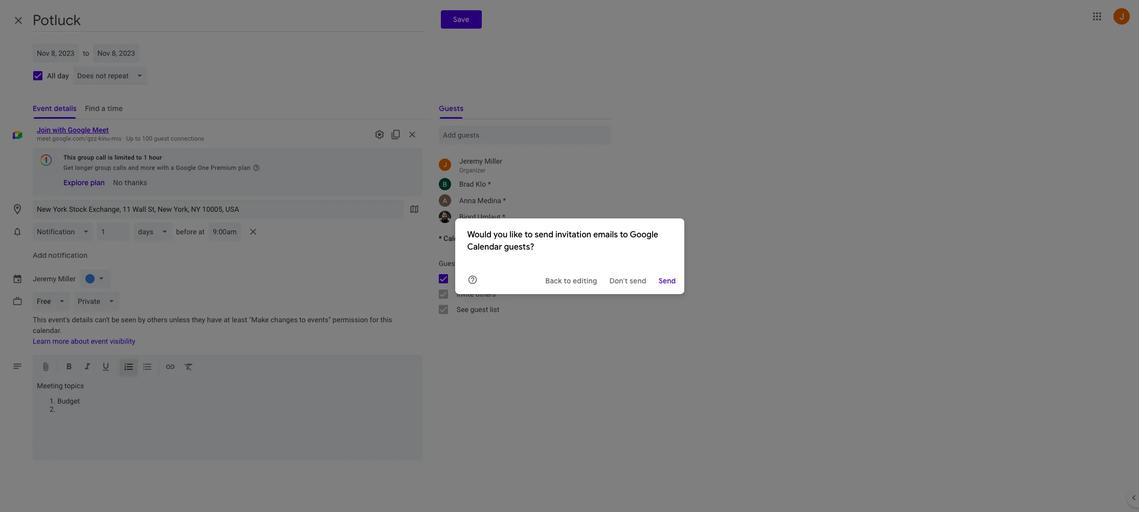 Task type: locate. For each thing, give the bounding box(es) containing it.
notification
[[48, 251, 88, 260]]

anna medina tree item
[[431, 192, 611, 209]]

event right about
[[91, 337, 108, 345]]

at right have
[[224, 316, 230, 324]]

0 horizontal spatial guest
[[154, 135, 169, 142]]

0 vertical spatial be
[[498, 234, 506, 243]]

1 vertical spatial event
[[91, 337, 108, 345]]

* for bjord umlaut *
[[502, 213, 506, 221]]

miller inside jeremy miller organizer
[[485, 157, 502, 165]]

bold image
[[64, 362, 74, 374]]

0 horizontal spatial google
[[68, 126, 91, 134]]

jeremy inside jeremy miller organizer
[[459, 157, 483, 165]]

jeremy
[[459, 157, 483, 165], [33, 275, 56, 283]]

0 horizontal spatial event
[[91, 337, 108, 345]]

event down the permissions
[[481, 275, 498, 283]]

* inside "brad klo" tree item
[[488, 180, 491, 188]]

0 vertical spatial jeremy
[[459, 157, 483, 165]]

1 horizontal spatial event
[[481, 275, 498, 283]]

1 vertical spatial be
[[111, 316, 119, 324]]

1 vertical spatial this
[[33, 316, 46, 324]]

1 horizontal spatial google
[[176, 164, 196, 171]]

this up get
[[63, 154, 76, 161]]

is
[[108, 154, 113, 161]]

join with google meet link
[[37, 126, 109, 134]]

shown
[[507, 234, 528, 243]]

send inside would you like to send invitation emails to google calendar guests?
[[535, 229, 554, 240]]

1 horizontal spatial send
[[630, 276, 647, 285]]

send right shown on the top left of page
[[535, 229, 554, 240]]

0 horizontal spatial be
[[111, 316, 119, 324]]

by
[[138, 316, 145, 324]]

0 vertical spatial guest
[[154, 135, 169, 142]]

0 horizontal spatial more
[[52, 337, 69, 345]]

send
[[535, 229, 554, 240], [630, 276, 647, 285]]

1 vertical spatial others
[[147, 316, 168, 324]]

guest left list
[[470, 305, 488, 314]]

* inside anna medina tree item
[[503, 196, 506, 205]]

guest
[[154, 135, 169, 142], [470, 305, 488, 314]]

0 vertical spatial at
[[198, 228, 205, 236]]

group up longer
[[78, 154, 94, 161]]

and
[[128, 164, 139, 171]]

1 horizontal spatial be
[[498, 234, 506, 243]]

more down the calendar.
[[52, 337, 69, 345]]

to inside join with google meet meet.google.com/gzz-kinu-mis · up to 100 guest connections
[[135, 135, 141, 142]]

be inside 'this event's details can't be seen by others unless they have at least "make changes to events" permission for this calendar. learn more about event visibility'
[[111, 316, 119, 324]]

·
[[123, 135, 125, 142]]

1 horizontal spatial plan
[[238, 164, 251, 171]]

google right a
[[176, 164, 196, 171]]

group
[[431, 256, 611, 317]]

others right the by
[[147, 316, 168, 324]]

1 vertical spatial miller
[[58, 275, 76, 283]]

be
[[498, 234, 506, 243], [111, 316, 119, 324]]

plan inside button
[[90, 178, 105, 187]]

2 horizontal spatial google
[[630, 229, 659, 240]]

explore
[[63, 178, 89, 187]]

google up meet.google.com/gzz-
[[68, 126, 91, 134]]

group down call
[[95, 164, 111, 171]]

0 horizontal spatial at
[[198, 228, 205, 236]]

*
[[488, 180, 491, 188], [503, 196, 506, 205], [502, 213, 506, 221], [439, 234, 442, 243]]

umlaut
[[478, 213, 501, 221]]

this for this group call is limited to 1 hour
[[63, 154, 76, 161]]

invite
[[457, 290, 474, 298]]

this group call is limited to 1 hour
[[63, 154, 162, 161]]

thanks
[[124, 178, 147, 187]]

1 horizontal spatial others
[[476, 290, 496, 298]]

send inside button
[[630, 276, 647, 285]]

1 vertical spatial group
[[95, 164, 111, 171]]

don't send
[[610, 276, 647, 285]]

Description text field
[[33, 382, 423, 458]]

would you like to send invitation emails to google calendar guests?
[[467, 229, 659, 252]]

guest right 100
[[154, 135, 169, 142]]

underline image
[[101, 362, 111, 374]]

2 vertical spatial google
[[630, 229, 659, 240]]

this up the calendar.
[[33, 316, 46, 324]]

* right medina
[[503, 196, 506, 205]]

plan right premium on the left
[[238, 164, 251, 171]]

event's
[[48, 316, 70, 324]]

Days in advance for notification number field
[[102, 223, 126, 241]]

bjord
[[459, 213, 476, 221]]

group
[[78, 154, 94, 161], [95, 164, 111, 171]]

1 vertical spatial at
[[224, 316, 230, 324]]

1
[[144, 154, 147, 161]]

1 vertical spatial google
[[176, 164, 196, 171]]

limited
[[115, 154, 135, 161]]

1 vertical spatial jeremy
[[33, 275, 56, 283]]

0 vertical spatial plan
[[238, 164, 251, 171]]

at inside 'this event's details can't be seen by others unless they have at least "make changes to events" permission for this calendar. learn more about event visibility'
[[224, 316, 230, 324]]

0 horizontal spatial this
[[33, 316, 46, 324]]

0 vertical spatial miller
[[485, 157, 502, 165]]

0 vertical spatial more
[[140, 164, 155, 171]]

guest permissions
[[439, 259, 499, 268]]

insert link image
[[165, 362, 176, 374]]

anna medina *
[[459, 196, 506, 205]]

at
[[198, 228, 205, 236], [224, 316, 230, 324]]

0 horizontal spatial others
[[147, 316, 168, 324]]

guest
[[439, 259, 458, 268]]

1 vertical spatial plan
[[90, 178, 105, 187]]

this inside 'this event's details can't be seen by others unless they have at least "make changes to events" permission for this calendar. learn more about event visibility'
[[33, 316, 46, 324]]

with up meet.google.com/gzz-
[[52, 126, 66, 134]]

1 horizontal spatial at
[[224, 316, 230, 324]]

longer
[[75, 164, 93, 171]]

invite others
[[457, 290, 496, 298]]

would you like to send invitation emails to google calendar guests? dialog
[[455, 218, 684, 294]]

be left 'like'
[[498, 234, 506, 243]]

calls
[[113, 164, 126, 171]]

be right can't
[[111, 316, 119, 324]]

list
[[490, 305, 500, 314]]

this for this event's details can't be seen by others unless they have at least "make changes to events" permission for this calendar. learn more about event visibility
[[33, 316, 46, 324]]

0 horizontal spatial miller
[[58, 275, 76, 283]]

send button
[[655, 271, 680, 290]]

0 horizontal spatial with
[[52, 126, 66, 134]]

emails
[[594, 229, 618, 240]]

no
[[113, 178, 123, 187]]

0 vertical spatial others
[[476, 290, 496, 298]]

modify
[[457, 275, 479, 283]]

send right don't
[[630, 276, 647, 285]]

at right the before
[[198, 228, 205, 236]]

with left a
[[157, 164, 169, 171]]

visibility
[[110, 337, 135, 345]]

budget
[[57, 397, 80, 405]]

1 horizontal spatial miller
[[485, 157, 502, 165]]

"make
[[249, 316, 269, 324]]

1 horizontal spatial group
[[95, 164, 111, 171]]

guests?
[[504, 242, 535, 252]]

miller for jeremy miller
[[58, 275, 76, 283]]

anna
[[459, 196, 476, 205]]

calendar inside would you like to send invitation emails to google calendar guests?
[[467, 242, 502, 252]]

back to editing
[[546, 276, 597, 285]]

explore plan
[[63, 178, 105, 187]]

jeremy for jeremy miller organizer
[[459, 157, 483, 165]]

* right umlaut
[[502, 213, 506, 221]]

* for anna medina *
[[503, 196, 506, 205]]

miller up organizer
[[485, 157, 502, 165]]

with
[[52, 126, 66, 134], [157, 164, 169, 171]]

1 vertical spatial send
[[630, 276, 647, 285]]

0 vertical spatial with
[[52, 126, 66, 134]]

google right emails
[[630, 229, 659, 240]]

a
[[171, 164, 174, 171]]

miller down notification
[[58, 275, 76, 283]]

changes
[[271, 316, 298, 324]]

learn
[[33, 337, 51, 345]]

0 horizontal spatial send
[[535, 229, 554, 240]]

at inside the day before at 9am element
[[198, 228, 205, 236]]

more
[[140, 164, 155, 171], [52, 337, 69, 345]]

more down 1
[[140, 164, 155, 171]]

* inside bjord umlaut 'tree item'
[[502, 213, 506, 221]]

1 horizontal spatial with
[[157, 164, 169, 171]]

plan
[[238, 164, 251, 171], [90, 178, 105, 187]]

1 horizontal spatial jeremy
[[459, 157, 483, 165]]

plan down longer
[[90, 178, 105, 187]]

calendar down would
[[467, 242, 502, 252]]

this event's details can't be seen by others unless they have at least "make changes to events" permission for this calendar. learn more about event visibility
[[33, 316, 392, 345]]

you
[[494, 229, 508, 240]]

jeremy up organizer
[[459, 157, 483, 165]]

0 horizontal spatial jeremy
[[33, 275, 56, 283]]

this
[[381, 316, 392, 324]]

0 vertical spatial this
[[63, 154, 76, 161]]

1 vertical spatial with
[[157, 164, 169, 171]]

1 horizontal spatial guest
[[470, 305, 488, 314]]

Title text field
[[33, 9, 425, 32]]

1 horizontal spatial this
[[63, 154, 76, 161]]

* right klo
[[488, 180, 491, 188]]

others
[[476, 290, 496, 298], [147, 316, 168, 324]]

cannot
[[474, 234, 496, 243]]

jeremy down add
[[33, 275, 56, 283]]

invitation
[[556, 229, 592, 240]]

0 vertical spatial send
[[535, 229, 554, 240]]

call
[[96, 154, 106, 161]]

0 vertical spatial event
[[481, 275, 498, 283]]

0 horizontal spatial group
[[78, 154, 94, 161]]

they
[[192, 316, 205, 324]]

1 vertical spatial more
[[52, 337, 69, 345]]

see
[[457, 305, 469, 314]]

calendar
[[444, 234, 472, 243], [467, 242, 502, 252]]

0 horizontal spatial plan
[[90, 178, 105, 187]]

0 vertical spatial google
[[68, 126, 91, 134]]

for
[[370, 316, 379, 324]]

unless
[[169, 316, 190, 324]]

others inside 'this event's details can't be seen by others unless they have at least "make changes to events" permission for this calendar. learn more about event visibility'
[[147, 316, 168, 324]]

with inside join with google meet meet.google.com/gzz-kinu-mis · up to 100 guest connections
[[52, 126, 66, 134]]

add notification
[[33, 251, 88, 260]]

1 horizontal spatial more
[[140, 164, 155, 171]]

seen
[[121, 316, 136, 324]]

others up see guest list
[[476, 290, 496, 298]]

google inside would you like to send invitation emails to google calendar guests?
[[630, 229, 659, 240]]



Task type: describe. For each thing, give the bounding box(es) containing it.
before at
[[176, 228, 205, 236]]

meet
[[92, 126, 109, 134]]

topics
[[65, 382, 84, 390]]

google for get
[[176, 164, 196, 171]]

no thanks button
[[109, 173, 151, 192]]

brad klo *
[[459, 180, 491, 188]]

jeremy miller, organizer tree item
[[431, 155, 611, 176]]

save button
[[441, 10, 482, 29]]

hour
[[149, 154, 162, 161]]

bulleted list image
[[142, 362, 152, 374]]

send
[[659, 276, 676, 285]]

save
[[454, 15, 470, 24]]

add notification button
[[29, 246, 92, 265]]

would you like to send invitation emails to google calendar guests? heading
[[467, 228, 672, 253]]

italic image
[[82, 362, 93, 374]]

remove formatting image
[[184, 362, 194, 374]]

* for brad klo *
[[488, 180, 491, 188]]

jeremy miller
[[33, 275, 76, 283]]

premium
[[211, 164, 237, 171]]

calendar down bjord at the top left of the page
[[444, 234, 472, 243]]

100
[[142, 135, 152, 142]]

editing
[[573, 276, 597, 285]]

the day before at 9am element
[[33, 221, 261, 243]]

calendar.
[[33, 326, 62, 335]]

get
[[63, 164, 73, 171]]

modify event
[[457, 275, 498, 283]]

brad klo tree item
[[431, 176, 611, 192]]

brad
[[459, 180, 474, 188]]

bjord umlaut *
[[459, 213, 506, 221]]

join
[[37, 126, 51, 134]]

add
[[33, 251, 47, 260]]

1 vertical spatial guest
[[470, 305, 488, 314]]

meet.google.com/gzz-
[[37, 135, 98, 142]]

meeting
[[37, 382, 63, 390]]

numbered list image
[[124, 362, 134, 374]]

would
[[467, 229, 492, 240]]

one
[[198, 164, 209, 171]]

about
[[71, 337, 89, 345]]

details
[[72, 316, 93, 324]]

* calendar cannot be shown
[[439, 234, 528, 243]]

kinu-
[[98, 135, 112, 142]]

join with google meet meet.google.com/gzz-kinu-mis · up to 100 guest connections
[[37, 126, 204, 142]]

organizer
[[459, 167, 486, 174]]

jeremy for jeremy miller
[[33, 275, 56, 283]]

don't send button
[[606, 271, 651, 290]]

guest inside join with google meet meet.google.com/gzz-kinu-mis · up to 100 guest connections
[[154, 135, 169, 142]]

can't
[[95, 316, 110, 324]]

up
[[126, 135, 134, 142]]

event inside group
[[481, 275, 498, 283]]

see guest list
[[457, 305, 500, 314]]

event inside 'this event's details can't be seen by others unless they have at least "make changes to events" permission for this calendar. learn more about event visibility'
[[91, 337, 108, 345]]

explore plan button
[[59, 173, 109, 192]]

group containing guest permissions
[[431, 256, 611, 317]]

permission
[[333, 316, 368, 324]]

to inside 'this event's details can't be seen by others unless they have at least "make changes to events" permission for this calendar. learn more about event visibility'
[[300, 316, 306, 324]]

learn more about event visibility link
[[33, 337, 135, 345]]

to inside 'button'
[[564, 276, 571, 285]]

0 vertical spatial group
[[78, 154, 94, 161]]

no thanks
[[113, 178, 147, 187]]

google inside join with google meet meet.google.com/gzz-kinu-mis · up to 100 guest connections
[[68, 126, 91, 134]]

least
[[232, 316, 247, 324]]

connections
[[171, 135, 204, 142]]

bjord umlaut tree item
[[431, 209, 611, 225]]

more inside 'this event's details can't be seen by others unless they have at least "make changes to events" permission for this calendar. learn more about event visibility'
[[52, 337, 69, 345]]

google for would
[[630, 229, 659, 240]]

permissions
[[459, 259, 499, 268]]

klo
[[476, 180, 486, 188]]

back
[[546, 276, 562, 285]]

events"
[[308, 316, 331, 324]]

guests invited to this event. tree
[[431, 155, 611, 225]]

jeremy miller organizer
[[459, 157, 502, 174]]

medina
[[478, 196, 501, 205]]

miller for jeremy miller organizer
[[485, 157, 502, 165]]

others inside group
[[476, 290, 496, 298]]

get longer group calls and more with a google one premium plan
[[63, 164, 251, 171]]

meeting topics
[[37, 382, 84, 390]]

like
[[510, 229, 523, 240]]

all day
[[47, 72, 69, 80]]

formatting options toolbar
[[33, 355, 423, 380]]

day
[[57, 72, 69, 80]]

back to editing button
[[541, 271, 602, 290]]

all
[[47, 72, 56, 80]]

before
[[176, 228, 197, 236]]

mis
[[112, 135, 122, 142]]

* up guest
[[439, 234, 442, 243]]



Task type: vqa. For each thing, say whether or not it's contained in the screenshot.


